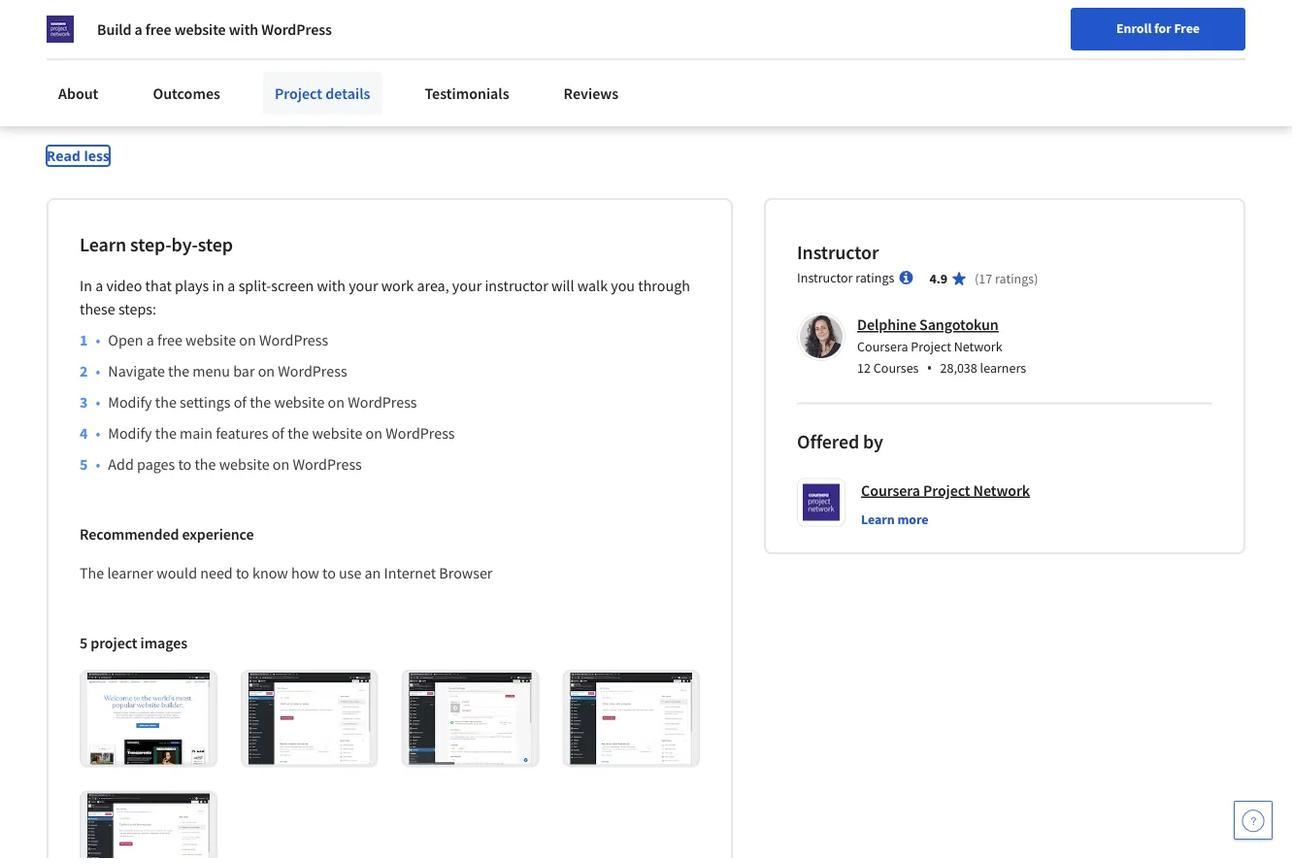Task type: vqa. For each thing, say whether or not it's contained in the screenshot.
middle y
no



Task type: describe. For each thing, give the bounding box(es) containing it.
in
[[212, 276, 224, 295]]

more
[[898, 511, 929, 528]]

(
[[975, 270, 979, 287]]

work
[[381, 276, 414, 295]]

an
[[365, 563, 381, 583]]

through
[[638, 276, 690, 295]]

• modify the settings of the website on wordpress
[[96, 392, 417, 412]]

video
[[106, 276, 142, 295]]

read less
[[47, 147, 110, 165]]

free
[[1174, 19, 1200, 37]]

split-
[[238, 276, 271, 295]]

1 vertical spatial coursera
[[861, 481, 920, 500]]

learners
[[980, 359, 1026, 376]]

browser
[[439, 563, 493, 583]]

in
[[80, 276, 92, 295]]

the up • modify the main features of the website on wordpress
[[250, 392, 271, 412]]

offered
[[797, 429, 859, 453]]

4.9
[[930, 270, 948, 287]]

reviews
[[564, 84, 619, 103]]

delphine sangotokun image
[[800, 316, 843, 358]]

area,
[[417, 276, 449, 295]]

project
[[90, 633, 137, 653]]

• navigate the menu bar on wordpress
[[96, 361, 347, 381]]

these
[[80, 299, 115, 319]]

coursera inside delphine sangotokun coursera project network 12 courses • 28,038 learners
[[857, 337, 908, 355]]

the left the menu
[[168, 361, 190, 381]]

• add pages to the website on wordpress
[[96, 454, 362, 474]]

will
[[551, 276, 574, 295]]

12
[[857, 359, 871, 376]]

1 vertical spatial of
[[272, 423, 285, 443]]

add
[[108, 454, 134, 474]]

• modify the main features of the website on wordpress
[[96, 423, 455, 443]]

coursera image
[[23, 16, 147, 47]]

images
[[140, 633, 187, 653]]

17
[[979, 270, 993, 287]]

learn step-by-step
[[80, 233, 233, 257]]

steps:
[[118, 299, 156, 319]]

experience
[[182, 524, 254, 544]]

menu
[[193, 361, 230, 381]]

project inside coursera project network link
[[923, 481, 970, 500]]

internet
[[384, 563, 436, 583]]

delphine sangotokun coursera project network 12 courses • 28,038 learners
[[857, 315, 1026, 378]]

project inside project details link
[[275, 84, 322, 103]]

use
[[339, 563, 362, 583]]

project details
[[275, 84, 370, 103]]

• open a free website on wordpress
[[96, 330, 328, 350]]

build a free website with wordpress
[[97, 19, 332, 39]]

recommended
[[80, 524, 179, 544]]

28,038
[[940, 359, 978, 376]]

5 project images
[[80, 633, 187, 653]]

• for • open a free website on wordpress
[[96, 330, 100, 350]]

( 17 ratings )
[[975, 270, 1038, 287]]

enroll for free
[[1117, 19, 1200, 37]]

offered by
[[797, 429, 883, 453]]

that
[[145, 276, 172, 295]]

5
[[80, 633, 87, 653]]

details
[[326, 84, 370, 103]]

modify for modify the settings of the website on wordpress
[[108, 392, 152, 412]]

1 your from the left
[[349, 276, 378, 295]]

the left settings
[[155, 392, 177, 412]]

by-
[[171, 233, 198, 257]]

2 your from the left
[[452, 276, 482, 295]]

1 vertical spatial free
[[157, 330, 182, 350]]

outcomes link
[[141, 72, 232, 115]]

• for • add pages to the website on wordpress
[[96, 454, 100, 474]]

help center image
[[1242, 809, 1265, 832]]

navigate
[[108, 361, 165, 381]]

main
[[180, 423, 213, 443]]

about
[[58, 84, 98, 103]]

with inside in a video that plays in a split-screen with your work area, your instructor will walk you through these steps:
[[317, 276, 346, 295]]

instructor
[[485, 276, 548, 295]]

you
[[611, 276, 635, 295]]

walk
[[577, 276, 608, 295]]

features
[[216, 423, 268, 443]]

less
[[84, 147, 110, 165]]

learner
[[107, 563, 153, 583]]

network inside coursera project network link
[[973, 481, 1030, 500]]

website up outcomes link
[[174, 19, 226, 39]]

open
[[108, 330, 143, 350]]

enroll
[[1117, 19, 1152, 37]]

modify for modify the main features of the website on wordpress
[[108, 423, 152, 443]]

screen
[[271, 276, 314, 295]]

0 vertical spatial free
[[146, 19, 171, 39]]

would
[[157, 563, 197, 583]]

instructor ratings
[[797, 269, 895, 286]]

project details link
[[263, 72, 382, 115]]

recommended experience
[[80, 524, 254, 544]]

about link
[[47, 72, 110, 115]]

coursera project network image
[[47, 16, 74, 43]]



Task type: locate. For each thing, give the bounding box(es) containing it.
1 vertical spatial with
[[317, 276, 346, 295]]

your
[[349, 276, 378, 295], [452, 276, 482, 295]]

network inside delphine sangotokun coursera project network 12 courses • 28,038 learners
[[954, 337, 1003, 355]]

1 instructor from the top
[[797, 240, 879, 265]]

testimonials
[[425, 84, 509, 103]]

)
[[1034, 270, 1038, 287]]

learn up in
[[80, 233, 126, 257]]

1 modify from the top
[[108, 392, 152, 412]]

1 vertical spatial network
[[973, 481, 1030, 500]]

website
[[174, 19, 226, 39], [186, 330, 236, 350], [274, 392, 325, 412], [312, 423, 363, 443], [219, 454, 270, 474]]

enroll for free button
[[1071, 8, 1246, 50]]

to
[[178, 454, 192, 474], [236, 563, 249, 583], [322, 563, 336, 583]]

reviews link
[[552, 72, 630, 115]]

by
[[863, 429, 883, 453]]

the
[[80, 563, 104, 583]]

build
[[97, 19, 132, 39]]

instructor for instructor ratings
[[797, 269, 853, 286]]

the learner would need to know how to use an internet browser
[[80, 563, 493, 583]]

your left "work"
[[349, 276, 378, 295]]

wordpress
[[261, 19, 332, 39], [259, 330, 328, 350], [278, 361, 347, 381], [348, 392, 417, 412], [386, 423, 455, 443], [293, 454, 362, 474]]

sangotokun
[[920, 315, 999, 335]]

project up more
[[923, 481, 970, 500]]

website down features on the left
[[219, 454, 270, 474]]

with
[[229, 19, 258, 39], [317, 276, 346, 295]]

1 vertical spatial instructor
[[797, 269, 853, 286]]

the down main
[[195, 454, 216, 474]]

1 horizontal spatial ratings
[[995, 270, 1034, 287]]

• for • modify the main features of the website on wordpress
[[96, 423, 100, 443]]

instructor up delphine sangotokun image
[[797, 269, 853, 286]]

0 vertical spatial of
[[234, 392, 247, 412]]

website up • modify the main features of the website on wordpress
[[274, 392, 325, 412]]

instructor for instructor
[[797, 240, 879, 265]]

the down "• modify the settings of the website on wordpress"
[[288, 423, 309, 443]]

free
[[146, 19, 171, 39], [157, 330, 182, 350]]

project inside delphine sangotokun coursera project network 12 courses • 28,038 learners
[[911, 337, 951, 355]]

website down "• modify the settings of the website on wordpress"
[[312, 423, 363, 443]]

network
[[954, 337, 1003, 355], [973, 481, 1030, 500]]

to left use
[[322, 563, 336, 583]]

project down delphine sangotokun link
[[911, 337, 951, 355]]

0 horizontal spatial to
[[178, 454, 192, 474]]

0 horizontal spatial of
[[234, 392, 247, 412]]

0 vertical spatial learn
[[80, 233, 126, 257]]

2 instructor from the top
[[797, 269, 853, 286]]

testimonials link
[[413, 72, 521, 115]]

for
[[1154, 19, 1172, 37]]

learn for learn more
[[861, 511, 895, 528]]

learn more
[[861, 511, 929, 528]]

plays
[[175, 276, 209, 295]]

click to expand item image
[[87, 673, 210, 765], [248, 673, 370, 765], [409, 673, 531, 765], [570, 673, 692, 765], [87, 794, 210, 859]]

coursera
[[857, 337, 908, 355], [861, 481, 920, 500]]

pages
[[137, 454, 175, 474]]

1 horizontal spatial your
[[452, 276, 482, 295]]

website up the menu
[[186, 330, 236, 350]]

1 horizontal spatial to
[[236, 563, 249, 583]]

0 vertical spatial instructor
[[797, 240, 879, 265]]

menu item
[[940, 19, 1065, 83]]

• for • navigate the menu bar on wordpress
[[96, 361, 100, 381]]

0 horizontal spatial with
[[229, 19, 258, 39]]

learn for learn step-by-step
[[80, 233, 126, 257]]

coursera up learn more button
[[861, 481, 920, 500]]

2 horizontal spatial to
[[322, 563, 336, 583]]

• inside delphine sangotokun coursera project network 12 courses • 28,038 learners
[[927, 357, 933, 378]]

settings
[[180, 392, 231, 412]]

free right build
[[146, 19, 171, 39]]

0 horizontal spatial your
[[349, 276, 378, 295]]

ratings
[[856, 269, 895, 286], [995, 270, 1034, 287]]

need
[[200, 563, 233, 583]]

the
[[168, 361, 190, 381], [155, 392, 177, 412], [250, 392, 271, 412], [155, 423, 177, 443], [288, 423, 309, 443], [195, 454, 216, 474]]

1 vertical spatial modify
[[108, 423, 152, 443]]

delphine sangotokun link
[[857, 315, 999, 335]]

coursera project network link
[[861, 478, 1030, 502]]

outcomes
[[153, 84, 220, 103]]

show notifications image
[[1086, 24, 1109, 48]]

bar
[[233, 361, 255, 381]]

1 vertical spatial learn
[[861, 511, 895, 528]]

• for • modify the settings of the website on wordpress
[[96, 392, 100, 412]]

learn
[[80, 233, 126, 257], [861, 511, 895, 528]]

0 horizontal spatial learn
[[80, 233, 126, 257]]

learn more button
[[861, 510, 929, 529]]

None search field
[[277, 12, 510, 51]]

project
[[275, 84, 322, 103], [911, 337, 951, 355], [923, 481, 970, 500]]

0 vertical spatial with
[[229, 19, 258, 39]]

your right area,
[[452, 276, 482, 295]]

of right features on the left
[[272, 423, 285, 443]]

in a video that plays in a split-screen with your work area, your instructor will walk you through these steps:
[[80, 276, 690, 319]]

ratings right 17
[[995, 270, 1034, 287]]

0 horizontal spatial ratings
[[856, 269, 895, 286]]

1 horizontal spatial learn
[[861, 511, 895, 528]]

instructor
[[797, 240, 879, 265], [797, 269, 853, 286]]

1 horizontal spatial of
[[272, 423, 285, 443]]

0 vertical spatial network
[[954, 337, 1003, 355]]

step-
[[130, 233, 171, 257]]

1 horizontal spatial with
[[317, 276, 346, 295]]

modify down navigate
[[108, 392, 152, 412]]

read
[[47, 147, 80, 165]]

ratings up delphine
[[856, 269, 895, 286]]

0 vertical spatial modify
[[108, 392, 152, 412]]

with right screen at the top of the page
[[317, 276, 346, 295]]

instructor up instructor ratings
[[797, 240, 879, 265]]

delphine
[[857, 315, 917, 335]]

with up outcomes link
[[229, 19, 258, 39]]

know
[[252, 563, 288, 583]]

coursera down delphine
[[857, 337, 908, 355]]

modify up add
[[108, 423, 152, 443]]

a
[[135, 19, 142, 39], [95, 276, 103, 295], [228, 276, 235, 295], [146, 330, 154, 350]]

0 vertical spatial project
[[275, 84, 322, 103]]

project left details
[[275, 84, 322, 103]]

coursera project network
[[861, 481, 1030, 500]]

the left main
[[155, 423, 177, 443]]

1 vertical spatial project
[[911, 337, 951, 355]]

on
[[239, 330, 256, 350], [258, 361, 275, 381], [328, 392, 345, 412], [366, 423, 383, 443], [273, 454, 290, 474]]

how
[[291, 563, 319, 583]]

learn left more
[[861, 511, 895, 528]]

of
[[234, 392, 247, 412], [272, 423, 285, 443]]

•
[[96, 330, 100, 350], [927, 357, 933, 378], [96, 361, 100, 381], [96, 392, 100, 412], [96, 423, 100, 443], [96, 454, 100, 474]]

step
[[198, 233, 233, 257]]

read less button
[[47, 146, 110, 166]]

0 vertical spatial coursera
[[857, 337, 908, 355]]

of up features on the left
[[234, 392, 247, 412]]

learn inside button
[[861, 511, 895, 528]]

2 modify from the top
[[108, 423, 152, 443]]

modify
[[108, 392, 152, 412], [108, 423, 152, 443]]

to right pages
[[178, 454, 192, 474]]

courses
[[874, 359, 919, 376]]

free right open
[[157, 330, 182, 350]]

2 vertical spatial project
[[923, 481, 970, 500]]

to right need
[[236, 563, 249, 583]]



